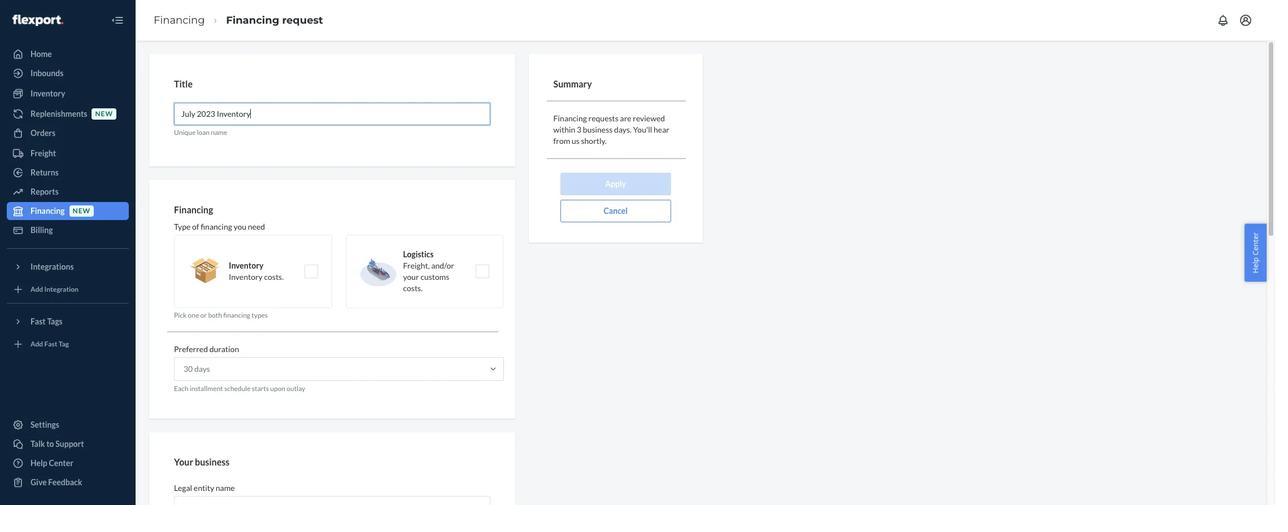 Task type: locate. For each thing, give the bounding box(es) containing it.
integrations button
[[7, 258, 129, 276]]

replenishments
[[31, 109, 87, 119]]

fast left 'tag'
[[44, 340, 57, 349]]

e.g. Intense Incense inc. field
[[174, 497, 490, 506]]

0 horizontal spatial help
[[31, 459, 47, 468]]

0 horizontal spatial business
[[195, 457, 230, 468]]

1 horizontal spatial help center
[[1251, 232, 1261, 273]]

0 horizontal spatial new
[[73, 207, 90, 216]]

1 vertical spatial inventory
[[229, 261, 264, 271]]

2 add from the top
[[31, 340, 43, 349]]

1 vertical spatial help center
[[31, 459, 73, 468]]

tags
[[47, 317, 63, 327]]

1 horizontal spatial business
[[583, 125, 613, 134]]

starts
[[252, 385, 269, 394]]

business up legal entity name
[[195, 457, 230, 468]]

business up shortly.
[[583, 125, 613, 134]]

0 horizontal spatial costs.
[[264, 273, 284, 282]]

help
[[1251, 257, 1261, 273], [31, 459, 47, 468]]

1 vertical spatial costs.
[[403, 284, 423, 293]]

1 vertical spatial new
[[73, 207, 90, 216]]

add left the integration
[[31, 286, 43, 294]]

help inside help center button
[[1251, 257, 1261, 273]]

add
[[31, 286, 43, 294], [31, 340, 43, 349]]

close navigation image
[[111, 14, 124, 27]]

0 vertical spatial name
[[211, 128, 227, 137]]

center
[[1251, 232, 1261, 255], [49, 459, 73, 468]]

costs. up types
[[264, 273, 284, 282]]

name right "loan"
[[211, 128, 227, 137]]

fast
[[31, 317, 46, 327], [44, 340, 57, 349]]

costs. inside logistics freight, and/or your customs costs.
[[403, 284, 423, 293]]

new
[[95, 110, 113, 118], [73, 207, 90, 216]]

name for unique loan name
[[211, 128, 227, 137]]

support
[[56, 440, 84, 449]]

help center inside button
[[1251, 232, 1261, 273]]

financing right both
[[223, 312, 250, 320]]

financing request link
[[226, 14, 323, 26]]

0 vertical spatial new
[[95, 110, 113, 118]]

tag
[[59, 340, 69, 349]]

1 vertical spatial help
[[31, 459, 47, 468]]

0 vertical spatial add
[[31, 286, 43, 294]]

inventory down you
[[229, 261, 264, 271]]

are
[[620, 113, 631, 123]]

new up the orders link
[[95, 110, 113, 118]]

freight link
[[7, 145, 129, 163]]

apply
[[605, 179, 626, 188]]

30
[[184, 365, 193, 374]]

hear
[[654, 125, 669, 134]]

1 horizontal spatial new
[[95, 110, 113, 118]]

add down fast tags
[[31, 340, 43, 349]]

each installment schedule starts upon outlay
[[174, 385, 305, 394]]

1 add from the top
[[31, 286, 43, 294]]

name
[[211, 128, 227, 137], [216, 484, 235, 493]]

inventory for inventory
[[31, 89, 65, 98]]

give
[[31, 478, 47, 488]]

reviewed
[[633, 113, 665, 123]]

help center
[[1251, 232, 1261, 273], [31, 459, 73, 468]]

requests
[[588, 113, 619, 123]]

orders link
[[7, 124, 129, 142]]

give feedback button
[[7, 474, 129, 492]]

1 horizontal spatial help
[[1251, 257, 1261, 273]]

financing
[[201, 222, 232, 232], [223, 312, 250, 320]]

new down reports "link"
[[73, 207, 90, 216]]

us
[[572, 136, 580, 146]]

0 vertical spatial costs.
[[264, 273, 284, 282]]

0 vertical spatial help center
[[1251, 232, 1261, 273]]

center inside button
[[1251, 232, 1261, 255]]

freight,
[[403, 261, 430, 271]]

summary
[[554, 79, 592, 89]]

0 vertical spatial fast
[[31, 317, 46, 327]]

give feedback
[[31, 478, 82, 488]]

outlay
[[287, 385, 305, 394]]

costs. down the your
[[403, 284, 423, 293]]

orders
[[31, 128, 55, 138]]

1 vertical spatial add
[[31, 340, 43, 349]]

1 horizontal spatial center
[[1251, 232, 1261, 255]]

inventory up types
[[229, 273, 263, 282]]

reports link
[[7, 183, 129, 201]]

financing right 'of'
[[201, 222, 232, 232]]

financing requests are reviewed within 3 business days. you'll hear from us shortly.
[[554, 113, 669, 146]]

unique
[[174, 128, 196, 137]]

fast left tags
[[31, 317, 46, 327]]

inbounds link
[[7, 64, 129, 82]]

billing
[[31, 225, 53, 235]]

name right "entity"
[[216, 484, 235, 493]]

0 vertical spatial inventory
[[31, 89, 65, 98]]

inventory inventory costs.
[[229, 261, 284, 282]]

installment
[[190, 385, 223, 394]]

0 vertical spatial center
[[1251, 232, 1261, 255]]

1 vertical spatial business
[[195, 457, 230, 468]]

talk
[[31, 440, 45, 449]]

returns link
[[7, 164, 129, 182]]

inventory down inbounds
[[31, 89, 65, 98]]

1 vertical spatial name
[[216, 484, 235, 493]]

30 days
[[184, 365, 210, 374]]

inventory
[[31, 89, 65, 98], [229, 261, 264, 271], [229, 273, 263, 282]]

home link
[[7, 45, 129, 63]]

settings
[[31, 420, 59, 430]]

0 horizontal spatial help center
[[31, 459, 73, 468]]

0 horizontal spatial center
[[49, 459, 73, 468]]

or
[[200, 312, 207, 320]]

legal
[[174, 484, 192, 493]]

costs.
[[264, 273, 284, 282], [403, 284, 423, 293]]

returns
[[31, 168, 59, 177]]

fast tags
[[31, 317, 63, 327]]

preferred
[[174, 345, 208, 355]]

add fast tag
[[31, 340, 69, 349]]

0 vertical spatial business
[[583, 125, 613, 134]]

0 vertical spatial help
[[1251, 257, 1261, 273]]

1 horizontal spatial costs.
[[403, 284, 423, 293]]

financing inside financing requests are reviewed within 3 business days. you'll hear from us shortly.
[[554, 113, 587, 123]]

within
[[554, 125, 575, 134]]

add fast tag link
[[7, 336, 129, 354]]



Task type: describe. For each thing, give the bounding box(es) containing it.
pick one or both financing types
[[174, 312, 268, 320]]

add integration link
[[7, 281, 129, 299]]

billing link
[[7, 221, 129, 240]]

0 vertical spatial financing
[[201, 222, 232, 232]]

2 vertical spatial inventory
[[229, 273, 263, 282]]

one
[[188, 312, 199, 320]]

types
[[252, 312, 268, 320]]

fast inside dropdown button
[[31, 317, 46, 327]]

of
[[192, 222, 199, 232]]

talk to support button
[[7, 436, 129, 454]]

open notifications image
[[1216, 14, 1230, 27]]

legal entity name
[[174, 484, 235, 493]]

1 vertical spatial financing
[[223, 312, 250, 320]]

days
[[194, 365, 210, 374]]

your
[[174, 457, 193, 468]]

1 vertical spatial center
[[49, 459, 73, 468]]

each
[[174, 385, 188, 394]]

cancel
[[604, 206, 628, 216]]

financing for financing requests are reviewed within 3 business days. you'll hear from us shortly.
[[554, 113, 587, 123]]

logistics freight, and/or your customs costs.
[[403, 250, 454, 293]]

settings link
[[7, 416, 129, 435]]

preferred duration
[[174, 345, 239, 355]]

3
[[577, 125, 581, 134]]

new for replenishments
[[95, 110, 113, 118]]

add for add fast tag
[[31, 340, 43, 349]]

1 vertical spatial fast
[[44, 340, 57, 349]]

days.
[[614, 125, 632, 134]]

and/or
[[431, 261, 454, 271]]

title
[[174, 79, 193, 89]]

need
[[248, 222, 265, 232]]

financing for financing request
[[226, 14, 279, 26]]

inbounds
[[31, 68, 63, 78]]

you
[[234, 222, 246, 232]]

flexport logo image
[[12, 15, 63, 26]]

type
[[174, 222, 191, 232]]

integrations
[[31, 262, 74, 272]]

talk to support
[[31, 440, 84, 449]]

add integration
[[31, 286, 79, 294]]

upon
[[270, 385, 285, 394]]

e.g. March 2023 inventory top-up field
[[174, 103, 490, 125]]

apply button
[[561, 173, 671, 195]]

help center button
[[1245, 224, 1267, 282]]

pick
[[174, 312, 187, 320]]

financing request
[[226, 14, 323, 26]]

schedule
[[224, 385, 251, 394]]

logistics
[[403, 250, 434, 260]]

request
[[282, 14, 323, 26]]

breadcrumbs navigation
[[145, 4, 332, 37]]

home
[[31, 49, 52, 59]]

open account menu image
[[1239, 14, 1253, 27]]

add for add integration
[[31, 286, 43, 294]]

entity
[[194, 484, 214, 493]]

your
[[403, 273, 419, 282]]

your business
[[174, 457, 230, 468]]

fast tags button
[[7, 313, 129, 331]]

loan
[[197, 128, 210, 137]]

financing for financing link
[[154, 14, 205, 26]]

duration
[[209, 345, 239, 355]]

business inside financing requests are reviewed within 3 business days. you'll hear from us shortly.
[[583, 125, 613, 134]]

to
[[46, 440, 54, 449]]

help center link
[[7, 455, 129, 473]]

shortly.
[[581, 136, 607, 146]]

from
[[554, 136, 570, 146]]

type of financing you need
[[174, 222, 265, 232]]

reports
[[31, 187, 59, 197]]

inventory for inventory inventory costs.
[[229, 261, 264, 271]]

financing link
[[154, 14, 205, 26]]

you'll
[[633, 125, 652, 134]]

help inside help center link
[[31, 459, 47, 468]]

both
[[208, 312, 222, 320]]

integration
[[44, 286, 79, 294]]

name for legal entity name
[[216, 484, 235, 493]]

freight
[[31, 149, 56, 158]]

new for financing
[[73, 207, 90, 216]]

costs. inside inventory inventory costs.
[[264, 273, 284, 282]]

cancel button
[[561, 200, 671, 222]]

inventory link
[[7, 85, 129, 103]]

feedback
[[48, 478, 82, 488]]

unique loan name
[[174, 128, 227, 137]]

customs
[[421, 273, 449, 282]]



Task type: vqa. For each thing, say whether or not it's contained in the screenshot.
Create Order link
no



